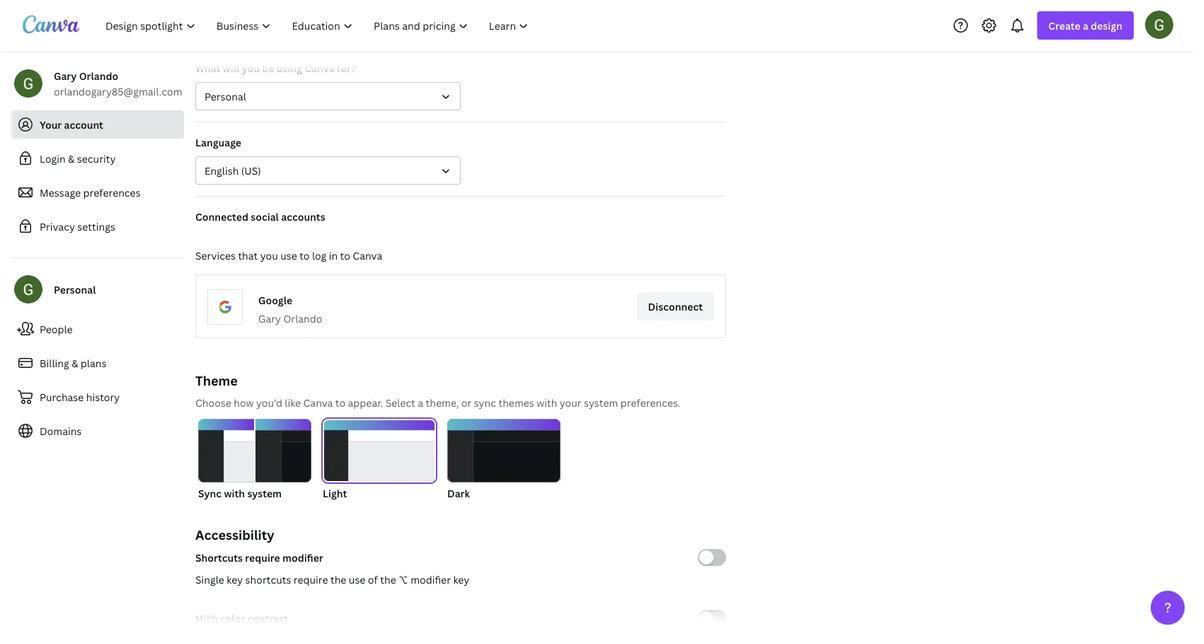 Task type: vqa. For each thing, say whether or not it's contained in the screenshot.
Docs button on the left top of page
no



Task type: describe. For each thing, give the bounding box(es) containing it.
that
[[238, 249, 258, 262]]

purchase
[[40, 391, 84, 404]]

you for will
[[242, 61, 260, 75]]

orlando inside google gary orlando
[[284, 312, 323, 325]]

domains
[[40, 425, 82, 438]]

accounts
[[281, 210, 326, 223]]

gary orlando image
[[1146, 10, 1174, 39]]

your account link
[[11, 110, 184, 139]]

history
[[86, 391, 120, 404]]

accessibility
[[195, 527, 275, 544]]

billing & plans link
[[11, 349, 184, 377]]

your
[[40, 118, 62, 131]]

create
[[1049, 19, 1081, 32]]

appear.
[[348, 396, 383, 410]]

themes
[[499, 396, 535, 410]]

billing & plans
[[40, 357, 107, 370]]

you'd
[[256, 396, 283, 410]]

with inside the theme choose how you'd like canva to appear. select a theme, or sync themes with your system preferences.
[[537, 396, 558, 410]]

preferences
[[83, 186, 141, 199]]

shortcuts
[[245, 573, 291, 587]]

sync
[[474, 396, 496, 410]]

contrast
[[248, 612, 288, 626]]

Personal button
[[195, 82, 461, 110]]

system inside 'sync with system' button
[[247, 487, 282, 500]]

to inside the theme choose how you'd like canva to appear. select a theme, or sync themes with your system preferences.
[[336, 396, 346, 410]]

high
[[195, 612, 218, 626]]

orlandogary85@gmail.com
[[54, 85, 182, 98]]

billing
[[40, 357, 69, 370]]

log
[[312, 249, 327, 262]]

1 horizontal spatial modifier
[[411, 573, 451, 587]]

Sync with system button
[[198, 419, 312, 501]]

& for billing
[[72, 357, 78, 370]]

language
[[195, 136, 241, 149]]

message preferences link
[[11, 178, 184, 207]]

select
[[386, 396, 416, 410]]

a inside dropdown button
[[1084, 19, 1089, 32]]

message
[[40, 186, 81, 199]]

orlando inside gary orlando orlandogary85@gmail.com
[[79, 69, 118, 83]]

disconnect button
[[637, 292, 715, 321]]

⌥
[[399, 573, 408, 587]]

Light button
[[323, 419, 436, 501]]

theme
[[195, 372, 238, 390]]

login & security link
[[11, 144, 184, 173]]

create a design button
[[1038, 11, 1135, 40]]

or
[[462, 396, 472, 410]]

create a design
[[1049, 19, 1123, 32]]

light
[[323, 487, 347, 500]]

single
[[195, 573, 224, 587]]

Dark button
[[448, 419, 561, 501]]

people link
[[11, 315, 184, 343]]

like
[[285, 396, 301, 410]]

login & security
[[40, 152, 116, 165]]

shortcuts require modifier
[[195, 551, 323, 565]]

color
[[220, 612, 245, 626]]

gary orlando orlandogary85@gmail.com
[[54, 69, 182, 98]]

sync
[[198, 487, 222, 500]]

google
[[258, 294, 293, 307]]

social
[[251, 210, 279, 223]]

preferences.
[[621, 396, 681, 410]]



Task type: locate. For each thing, give the bounding box(es) containing it.
settings
[[77, 220, 115, 233]]

be
[[262, 61, 274, 75]]

0 vertical spatial a
[[1084, 19, 1089, 32]]

gary
[[54, 69, 77, 83], [258, 312, 281, 325]]

0 horizontal spatial with
[[224, 487, 245, 500]]

high color contrast
[[195, 612, 288, 626]]

(us)
[[241, 164, 261, 177]]

1 key from the left
[[227, 573, 243, 587]]

0 vertical spatial canva
[[305, 61, 335, 75]]

theme choose how you'd like canva to appear. select a theme, or sync themes with your system preferences.
[[195, 372, 681, 410]]

0 vertical spatial personal
[[205, 90, 246, 103]]

0 horizontal spatial key
[[227, 573, 243, 587]]

how
[[234, 396, 254, 410]]

services that you use to log in to canva
[[195, 249, 383, 262]]

0 vertical spatial with
[[537, 396, 558, 410]]

0 vertical spatial use
[[281, 249, 297, 262]]

canva right in
[[353, 249, 383, 262]]

require right shortcuts
[[294, 573, 328, 587]]

dark
[[448, 487, 470, 500]]

1 horizontal spatial the
[[381, 573, 396, 587]]

system
[[584, 396, 619, 410], [247, 487, 282, 500]]

orlando up orlandogary85@gmail.com
[[79, 69, 118, 83]]

english
[[205, 164, 239, 177]]

& for login
[[68, 152, 75, 165]]

1 horizontal spatial gary
[[258, 312, 281, 325]]

personal up people
[[54, 283, 96, 296]]

1 vertical spatial you
[[260, 249, 278, 262]]

disconnect
[[648, 300, 703, 313]]

2 vertical spatial canva
[[304, 396, 333, 410]]

personal
[[205, 90, 246, 103], [54, 283, 96, 296]]

to right in
[[340, 249, 351, 262]]

you right the that
[[260, 249, 278, 262]]

to
[[300, 249, 310, 262], [340, 249, 351, 262], [336, 396, 346, 410]]

personal down will
[[205, 90, 246, 103]]

canva left the for?
[[305, 61, 335, 75]]

english (us)
[[205, 164, 261, 177]]

0 horizontal spatial use
[[281, 249, 297, 262]]

2 key from the left
[[454, 573, 470, 587]]

you for that
[[260, 249, 278, 262]]

system inside the theme choose how you'd like canva to appear. select a theme, or sync themes with your system preferences.
[[584, 396, 619, 410]]

a left 'design' in the right of the page
[[1084, 19, 1089, 32]]

1 vertical spatial &
[[72, 357, 78, 370]]

single key shortcuts require the use of the ⌥ modifier key
[[195, 573, 470, 587]]

1 horizontal spatial orlando
[[284, 312, 323, 325]]

0 horizontal spatial modifier
[[283, 551, 323, 565]]

your
[[560, 396, 582, 410]]

orlando
[[79, 69, 118, 83], [284, 312, 323, 325]]

gary inside gary orlando orlandogary85@gmail.com
[[54, 69, 77, 83]]

with
[[537, 396, 558, 410], [224, 487, 245, 500]]

purchase history
[[40, 391, 120, 404]]

design
[[1092, 19, 1123, 32]]

& left plans
[[72, 357, 78, 370]]

0 horizontal spatial gary
[[54, 69, 77, 83]]

1 horizontal spatial use
[[349, 573, 366, 587]]

a right select
[[418, 396, 424, 410]]

1 horizontal spatial system
[[584, 396, 619, 410]]

connected social accounts
[[195, 210, 326, 223]]

domains link
[[11, 417, 184, 445]]

of
[[368, 573, 378, 587]]

modifier right ⌥
[[411, 573, 451, 587]]

0 vertical spatial modifier
[[283, 551, 323, 565]]

1 vertical spatial gary
[[258, 312, 281, 325]]

orlando down google
[[284, 312, 323, 325]]

in
[[329, 249, 338, 262]]

login
[[40, 152, 66, 165]]

key right ⌥
[[454, 573, 470, 587]]

to left appear.
[[336, 396, 346, 410]]

you
[[242, 61, 260, 75], [260, 249, 278, 262]]

require
[[245, 551, 280, 565], [294, 573, 328, 587]]

1 horizontal spatial key
[[454, 573, 470, 587]]

gary inside google gary orlando
[[258, 312, 281, 325]]

privacy settings
[[40, 220, 115, 233]]

canva right like
[[304, 396, 333, 410]]

2 the from the left
[[381, 573, 396, 587]]

modifier
[[283, 551, 323, 565], [411, 573, 451, 587]]

with left your
[[537, 396, 558, 410]]

people
[[40, 323, 73, 336]]

gary down google
[[258, 312, 281, 325]]

what
[[195, 61, 221, 75]]

system right your
[[584, 396, 619, 410]]

1 vertical spatial canva
[[353, 249, 383, 262]]

message preferences
[[40, 186, 141, 199]]

1 vertical spatial a
[[418, 396, 424, 410]]

for?
[[337, 61, 356, 75]]

the left ⌥
[[381, 573, 396, 587]]

1 vertical spatial personal
[[54, 283, 96, 296]]

0 horizontal spatial system
[[247, 487, 282, 500]]

your account
[[40, 118, 103, 131]]

use left log at the top
[[281, 249, 297, 262]]

to left log at the top
[[300, 249, 310, 262]]

use left of
[[349, 573, 366, 587]]

0 horizontal spatial a
[[418, 396, 424, 410]]

use
[[281, 249, 297, 262], [349, 573, 366, 587]]

0 horizontal spatial require
[[245, 551, 280, 565]]

gary up your account
[[54, 69, 77, 83]]

shortcuts
[[195, 551, 243, 565]]

1 vertical spatial require
[[294, 573, 328, 587]]

1 horizontal spatial require
[[294, 573, 328, 587]]

0 vertical spatial require
[[245, 551, 280, 565]]

what will you be using canva for?
[[195, 61, 356, 75]]

plans
[[81, 357, 107, 370]]

google gary orlando
[[258, 294, 323, 325]]

will
[[223, 61, 240, 75]]

canva
[[305, 61, 335, 75], [353, 249, 383, 262], [304, 396, 333, 410]]

a inside the theme choose how you'd like canva to appear. select a theme, or sync themes with your system preferences.
[[418, 396, 424, 410]]

1 horizontal spatial a
[[1084, 19, 1089, 32]]

0 vertical spatial gary
[[54, 69, 77, 83]]

security
[[77, 152, 116, 165]]

1 vertical spatial use
[[349, 573, 366, 587]]

0 horizontal spatial orlando
[[79, 69, 118, 83]]

canva for theme
[[304, 396, 333, 410]]

canva for what
[[305, 61, 335, 75]]

account
[[64, 118, 103, 131]]

choose
[[195, 396, 231, 410]]

1 vertical spatial system
[[247, 487, 282, 500]]

purchase history link
[[11, 383, 184, 411]]

0 horizontal spatial personal
[[54, 283, 96, 296]]

&
[[68, 152, 75, 165], [72, 357, 78, 370]]

the left of
[[331, 573, 347, 587]]

key right single
[[227, 573, 243, 587]]

require up shortcuts
[[245, 551, 280, 565]]

canva inside the theme choose how you'd like canva to appear. select a theme, or sync themes with your system preferences.
[[304, 396, 333, 410]]

0 vertical spatial system
[[584, 396, 619, 410]]

Language: English (US) button
[[195, 157, 461, 185]]

you left be
[[242, 61, 260, 75]]

key
[[227, 573, 243, 587], [454, 573, 470, 587]]

modifier up single key shortcuts require the use of the ⌥ modifier key
[[283, 551, 323, 565]]

privacy
[[40, 220, 75, 233]]

connected
[[195, 210, 249, 223]]

0 vertical spatial you
[[242, 61, 260, 75]]

theme,
[[426, 396, 459, 410]]

0 horizontal spatial the
[[331, 573, 347, 587]]

0 vertical spatial orlando
[[79, 69, 118, 83]]

system up accessibility
[[247, 487, 282, 500]]

sync with system
[[198, 487, 282, 500]]

1 horizontal spatial with
[[537, 396, 558, 410]]

with right sync
[[224, 487, 245, 500]]

using
[[277, 61, 302, 75]]

0 vertical spatial &
[[68, 152, 75, 165]]

1 vertical spatial with
[[224, 487, 245, 500]]

1 horizontal spatial personal
[[205, 90, 246, 103]]

privacy settings link
[[11, 212, 184, 241]]

the
[[331, 573, 347, 587], [381, 573, 396, 587]]

& right 'login'
[[68, 152, 75, 165]]

top level navigation element
[[96, 11, 541, 40]]

services
[[195, 249, 236, 262]]

a
[[1084, 19, 1089, 32], [418, 396, 424, 410]]

1 vertical spatial modifier
[[411, 573, 451, 587]]

with inside 'sync with system' button
[[224, 487, 245, 500]]

personal inside button
[[205, 90, 246, 103]]

1 the from the left
[[331, 573, 347, 587]]

1 vertical spatial orlando
[[284, 312, 323, 325]]



